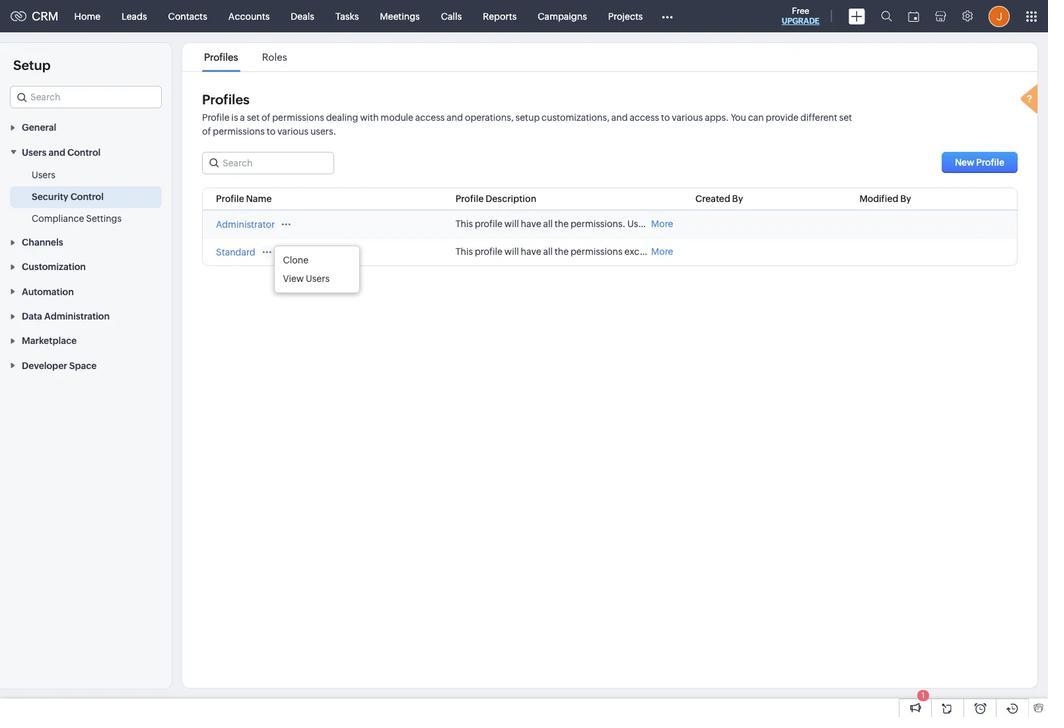 Task type: locate. For each thing, give the bounding box(es) containing it.
0 vertical spatial of
[[262, 112, 270, 123]]

search text field up general dropdown button
[[11, 87, 161, 108]]

customization
[[22, 262, 86, 272]]

0 vertical spatial more
[[651, 219, 673, 229]]

of
[[262, 112, 270, 123], [202, 126, 211, 137]]

users up security
[[32, 170, 55, 180]]

to left apps.
[[661, 112, 670, 123]]

various left apps.
[[672, 112, 703, 123]]

control
[[67, 147, 101, 158], [70, 191, 104, 202]]

profile right new
[[977, 157, 1005, 168]]

users up users link
[[22, 147, 47, 158]]

set
[[247, 112, 260, 123], [840, 112, 852, 123]]

and right customizations,
[[612, 112, 628, 123]]

profile for profile name
[[216, 194, 244, 204]]

control inside dropdown button
[[67, 147, 101, 158]]

data administration
[[22, 311, 110, 322]]

profiles down accounts link
[[204, 52, 238, 63]]

1 vertical spatial users
[[32, 170, 55, 180]]

0 vertical spatial various
[[672, 112, 703, 123]]

set right different
[[840, 112, 852, 123]]

and up users link
[[49, 147, 65, 158]]

1 horizontal spatial by
[[901, 194, 912, 204]]

control down general dropdown button
[[67, 147, 101, 158]]

profile left is
[[202, 112, 230, 123]]

security control
[[32, 191, 104, 202]]

contacts link
[[158, 0, 218, 32]]

privileges.
[[719, 247, 764, 257]]

profile for profile description
[[456, 194, 484, 204]]

1 horizontal spatial access
[[630, 112, 659, 123]]

tasks
[[336, 11, 359, 21]]

1 access from the left
[[415, 112, 445, 123]]

meetings
[[380, 11, 420, 21]]

channels
[[22, 237, 63, 248]]

control up compliance settings link at the left top of page
[[70, 191, 104, 202]]

security control link
[[32, 190, 104, 203]]

created by
[[696, 194, 743, 204]]

0 horizontal spatial by
[[732, 194, 743, 204]]

1 horizontal spatial various
[[672, 112, 703, 123]]

0 horizontal spatial and
[[49, 147, 65, 158]]

profile
[[202, 112, 230, 123], [977, 157, 1005, 168], [216, 194, 244, 204], [456, 194, 484, 204]]

administration
[[44, 311, 110, 322]]

1 horizontal spatial of
[[262, 112, 270, 123]]

0 vertical spatial control
[[67, 147, 101, 158]]

profile left description
[[456, 194, 484, 204]]

compliance
[[32, 213, 84, 224]]

1 horizontal spatial set
[[840, 112, 852, 123]]

2 by from the left
[[901, 194, 912, 204]]

Other Modules field
[[654, 6, 682, 27]]

free upgrade
[[782, 6, 820, 26]]

accounts link
[[218, 0, 280, 32]]

1 vertical spatial to
[[267, 126, 276, 137]]

Search text field
[[11, 87, 161, 108], [203, 153, 334, 174]]

roles
[[262, 52, 287, 63]]

0 vertical spatial to
[[661, 112, 670, 123]]

calendar image
[[908, 11, 920, 21]]

by right created
[[732, 194, 743, 204]]

permissions up users.
[[272, 112, 324, 123]]

standard
[[216, 247, 255, 258]]

set right a
[[247, 112, 260, 123]]

modified by
[[860, 194, 912, 204]]

and left "operations,"
[[447, 112, 463, 123]]

users and control button
[[0, 140, 172, 164]]

more for standard
[[651, 247, 673, 257]]

2 more from the top
[[651, 247, 673, 257]]

users right "view"
[[306, 274, 330, 284]]

2 horizontal spatial permissions
[[571, 247, 623, 257]]

upgrade
[[782, 17, 820, 26]]

control inside region
[[70, 191, 104, 202]]

permissions
[[272, 112, 324, 123], [213, 126, 265, 137], [571, 247, 623, 257]]

by
[[732, 194, 743, 204], [901, 194, 912, 204]]

1 vertical spatial more
[[651, 247, 673, 257]]

profiles
[[204, 52, 238, 63], [202, 92, 250, 107]]

channels button
[[0, 230, 172, 254]]

various left users.
[[277, 126, 309, 137]]

developer space button
[[0, 353, 172, 378]]

to left users.
[[267, 126, 276, 137]]

crm link
[[11, 9, 59, 23]]

profiles up is
[[202, 92, 250, 107]]

by for modified by
[[901, 194, 912, 204]]

compliance settings link
[[32, 212, 122, 225]]

1 vertical spatial search text field
[[203, 153, 334, 174]]

1 more from the top
[[651, 219, 673, 229]]

marketplace button
[[0, 328, 172, 353]]

search text field up name in the top of the page
[[203, 153, 334, 174]]

create menu element
[[841, 0, 873, 32]]

1 by from the left
[[732, 194, 743, 204]]

marketplace
[[22, 336, 77, 346]]

access
[[415, 112, 445, 123], [630, 112, 659, 123]]

2 horizontal spatial and
[[612, 112, 628, 123]]

create menu image
[[849, 8, 865, 24]]

None field
[[10, 86, 162, 108]]

view
[[283, 274, 304, 284]]

and
[[447, 112, 463, 123], [612, 112, 628, 123], [49, 147, 65, 158]]

setup
[[13, 57, 51, 73]]

profile element
[[981, 0, 1018, 32]]

0 vertical spatial users
[[22, 147, 47, 158]]

0 vertical spatial profiles
[[204, 52, 238, 63]]

name
[[246, 194, 272, 204]]

help image
[[1018, 83, 1045, 119]]

2 set from the left
[[840, 112, 852, 123]]

all
[[543, 247, 553, 257]]

search image
[[881, 11, 893, 22]]

profile left name in the top of the page
[[216, 194, 244, 204]]

profile inside profile is a set of permissions dealing with module access and operations, setup customizations, and access to various apps. you can provide different set of permissions to various users.
[[202, 112, 230, 123]]

list
[[192, 43, 299, 71]]

various
[[672, 112, 703, 123], [277, 126, 309, 137]]

1 vertical spatial various
[[277, 126, 309, 137]]

permissions down a
[[213, 126, 265, 137]]

general
[[22, 122, 56, 133]]

to
[[661, 112, 670, 123], [267, 126, 276, 137]]

more
[[651, 219, 673, 229], [651, 247, 673, 257]]

0 horizontal spatial search text field
[[11, 87, 161, 108]]

crm
[[32, 9, 59, 23]]

administrator
[[216, 219, 275, 230]]

compliance settings
[[32, 213, 122, 224]]

can
[[748, 112, 764, 123]]

1 vertical spatial of
[[202, 126, 211, 137]]

users inside dropdown button
[[22, 147, 47, 158]]

1 horizontal spatial to
[[661, 112, 670, 123]]

space
[[69, 361, 97, 371]]

new profile
[[955, 157, 1005, 168]]

users.
[[310, 126, 336, 137]]

1 vertical spatial profiles
[[202, 92, 250, 107]]

0 vertical spatial permissions
[[272, 112, 324, 123]]

data administration button
[[0, 304, 172, 328]]

except
[[625, 247, 654, 257]]

by right modified
[[901, 194, 912, 204]]

0 horizontal spatial of
[[202, 126, 211, 137]]

1 vertical spatial permissions
[[213, 126, 265, 137]]

1 horizontal spatial and
[[447, 112, 463, 123]]

0 horizontal spatial access
[[415, 112, 445, 123]]

1 vertical spatial control
[[70, 191, 104, 202]]

users inside region
[[32, 170, 55, 180]]

developer
[[22, 361, 67, 371]]

permissions right the
[[571, 247, 623, 257]]

0 horizontal spatial set
[[247, 112, 260, 123]]



Task type: describe. For each thing, give the bounding box(es) containing it.
profile inside button
[[977, 157, 1005, 168]]

projects link
[[598, 0, 654, 32]]

description
[[486, 194, 537, 204]]

automation
[[22, 287, 74, 297]]

view users
[[283, 274, 330, 284]]

with
[[360, 112, 379, 123]]

administrative
[[656, 247, 717, 257]]

by for created by
[[732, 194, 743, 204]]

clone
[[283, 255, 309, 266]]

customizations,
[[542, 112, 610, 123]]

created
[[696, 194, 731, 204]]

2 access from the left
[[630, 112, 659, 123]]

different
[[801, 112, 838, 123]]

projects
[[608, 11, 643, 21]]

leads
[[122, 11, 147, 21]]

0 horizontal spatial permissions
[[213, 126, 265, 137]]

meetings link
[[370, 0, 431, 32]]

campaigns link
[[527, 0, 598, 32]]

profile name
[[216, 194, 272, 204]]

2 vertical spatial users
[[306, 274, 330, 284]]

reports link
[[473, 0, 527, 32]]

1 horizontal spatial search text field
[[203, 153, 334, 174]]

and inside dropdown button
[[49, 147, 65, 158]]

a
[[240, 112, 245, 123]]

profile description
[[456, 194, 537, 204]]

users and control region
[[0, 164, 172, 230]]

accounts
[[228, 11, 270, 21]]

tasks link
[[325, 0, 370, 32]]

free
[[792, 6, 810, 16]]

users link
[[32, 168, 55, 181]]

profile is a set of permissions dealing with module access and operations, setup customizations, and access to various apps. you can provide different set of permissions to various users.
[[202, 112, 852, 137]]

home
[[74, 11, 101, 21]]

you
[[731, 112, 747, 123]]

0 vertical spatial search text field
[[11, 87, 161, 108]]

operations,
[[465, 112, 514, 123]]

roles link
[[260, 52, 289, 63]]

home link
[[64, 0, 111, 32]]

profiles link
[[202, 52, 240, 63]]

developer space
[[22, 361, 97, 371]]

profiles inside "list"
[[204, 52, 238, 63]]

calls
[[441, 11, 462, 21]]

search element
[[873, 0, 900, 32]]

users and control
[[22, 147, 101, 158]]

more for administrator
[[651, 219, 673, 229]]

users for users and control
[[22, 147, 47, 158]]

deals link
[[280, 0, 325, 32]]

users for users
[[32, 170, 55, 180]]

provide
[[766, 112, 799, 123]]

1 set from the left
[[247, 112, 260, 123]]

campaigns
[[538, 11, 587, 21]]

automation button
[[0, 279, 172, 304]]

deals
[[291, 11, 314, 21]]

general button
[[0, 115, 172, 140]]

leads link
[[111, 0, 158, 32]]

list containing profiles
[[192, 43, 299, 71]]

profile
[[475, 247, 503, 257]]

this
[[456, 247, 473, 257]]

data
[[22, 311, 42, 322]]

new
[[955, 157, 975, 168]]

reports
[[483, 11, 517, 21]]

0 horizontal spatial to
[[267, 126, 276, 137]]

security
[[32, 191, 68, 202]]

this profile will have all the permissions except administrative privileges.
[[456, 247, 764, 257]]

modified
[[860, 194, 899, 204]]

is
[[231, 112, 238, 123]]

profile image
[[989, 6, 1010, 27]]

standard link
[[216, 247, 255, 258]]

have
[[521, 247, 541, 257]]

2 vertical spatial permissions
[[571, 247, 623, 257]]

profile for profile is a set of permissions dealing with module access and operations, setup customizations, and access to various apps. you can provide different set of permissions to various users.
[[202, 112, 230, 123]]

1 horizontal spatial permissions
[[272, 112, 324, 123]]

settings
[[86, 213, 122, 224]]

setup
[[516, 112, 540, 123]]

1
[[922, 692, 925, 700]]

will
[[505, 247, 519, 257]]

module
[[381, 112, 414, 123]]

customization button
[[0, 254, 172, 279]]

the
[[555, 247, 569, 257]]

new profile button
[[942, 152, 1018, 173]]

dealing
[[326, 112, 358, 123]]

contacts
[[168, 11, 207, 21]]

administrator link
[[216, 219, 275, 230]]

0 horizontal spatial various
[[277, 126, 309, 137]]

apps.
[[705, 112, 729, 123]]

calls link
[[431, 0, 473, 32]]



Task type: vqa. For each thing, say whether or not it's contained in the screenshot.
Signals "ICON"
no



